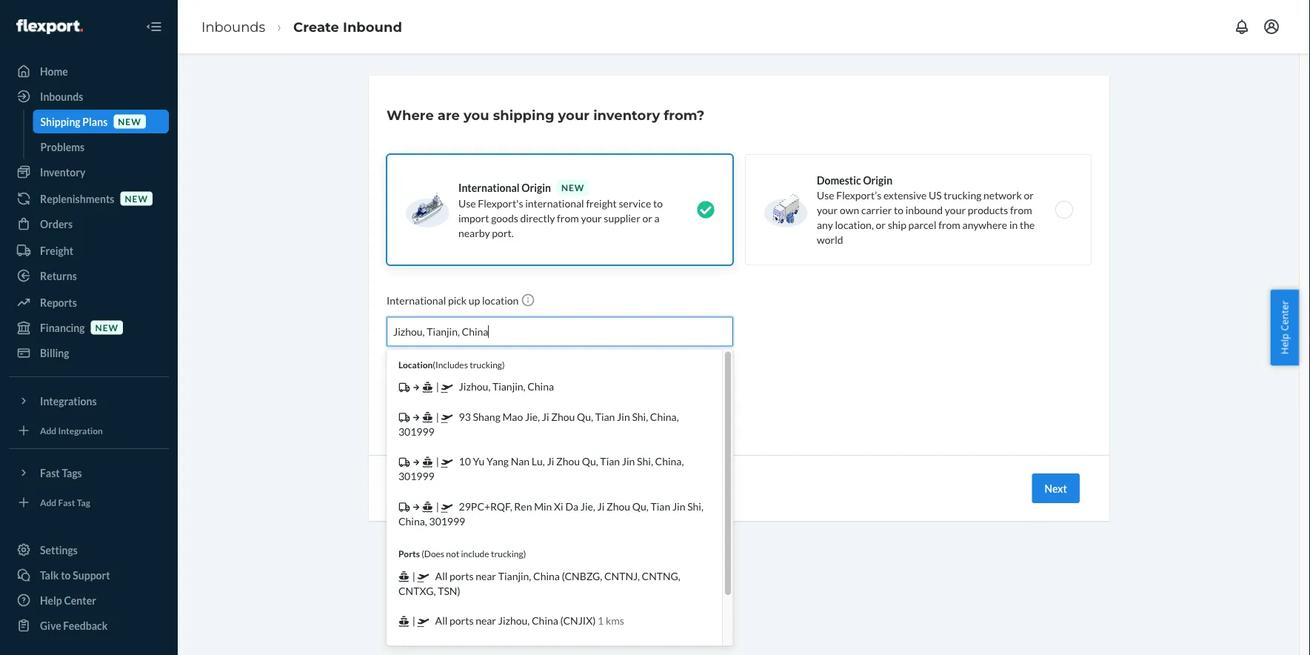 Task type: locate. For each thing, give the bounding box(es) containing it.
fast left tags
[[40, 466, 60, 479]]

from down international
[[557, 212, 579, 224]]

trucking right us
[[944, 189, 982, 201]]

near down include at left bottom
[[476, 569, 497, 582]]

zhou
[[552, 410, 575, 422], [556, 455, 580, 467], [607, 500, 631, 512]]

0 vertical spatial help
[[1279, 333, 1292, 354]]

import for goods
[[459, 212, 489, 224]]

jie, right da
[[581, 500, 596, 512]]

near down the all ports near tianjin, china (cnbzg, cntnj, cntng, cntxg, tsn)
[[476, 614, 497, 626]]

returns
[[40, 269, 77, 282]]

ports up tsn)
[[450, 569, 474, 582]]

trucking right include at left bottom
[[491, 548, 524, 559]]

use inside use flexport's international freight service to import goods directly from your supplier or a nearby port.
[[459, 197, 476, 209]]

trucking up jizhou, tianjin, china
[[470, 359, 502, 370]]

1 add from the top
[[40, 425, 56, 436]]

| left 10
[[436, 455, 439, 467]]

None text field
[[393, 324, 490, 339]]

1 vertical spatial help center
[[40, 594, 96, 607]]

jin
[[617, 410, 630, 422], [622, 455, 635, 467], [673, 500, 686, 512]]

1 horizontal spatial inbounds
[[202, 18, 266, 35]]

jie, right mao
[[525, 410, 540, 422]]

extensive
[[884, 189, 927, 201]]

jizhou,
[[459, 380, 491, 392], [498, 614, 530, 626]]

ji right da
[[598, 500, 605, 512]]

1 vertical spatial china
[[534, 569, 560, 582]]

) right we
[[502, 359, 505, 370]]

shipping
[[493, 107, 555, 123]]

2 ports from the top
[[450, 614, 474, 626]]

0 horizontal spatial )
[[502, 359, 505, 370]]

china down currently
[[528, 380, 554, 392]]

ports
[[399, 548, 420, 559]]

qu,
[[577, 410, 594, 422], [582, 455, 599, 467], [633, 500, 649, 512]]

1 all from the top
[[435, 569, 448, 582]]

0 vertical spatial center
[[1279, 301, 1292, 331]]

near for jizhou,
[[476, 614, 497, 626]]

your down freight
[[581, 212, 602, 224]]

import inside the view list of countries we currently import from button
[[543, 356, 574, 369]]

1 horizontal spatial use
[[817, 189, 835, 201]]

0 vertical spatial jin
[[617, 410, 630, 422]]

shi, inside 93 shang mao jie, ji zhou qu, tian jin shi, china, 301999
[[632, 410, 649, 422]]

1 horizontal spatial center
[[1279, 301, 1292, 331]]

ports down tsn)
[[450, 614, 474, 626]]

0 horizontal spatial inbounds link
[[9, 84, 169, 108]]

0 horizontal spatial origin
[[522, 181, 551, 194]]

china inside the all ports near tianjin, china (cnbzg, cntnj, cntng, cntxg, tsn)
[[534, 569, 560, 582]]

give
[[40, 619, 61, 632]]

cntnj,
[[605, 569, 640, 582]]

( right the list
[[433, 359, 436, 370]]

0 vertical spatial international
[[459, 181, 520, 194]]

1 horizontal spatial origin
[[864, 174, 893, 186]]

2 vertical spatial qu,
[[633, 500, 649, 512]]

0 vertical spatial inbounds
[[202, 18, 266, 35]]

2 all from the top
[[435, 614, 448, 626]]

0 vertical spatial jizhou,
[[459, 380, 491, 392]]

1 horizontal spatial or
[[876, 218, 886, 231]]

new for international origin
[[562, 182, 585, 193]]

use inside domestic origin use flexport's extensive us trucking network or your own carrier to inbound your products from any location, or ship parcel from anywhere in the world
[[817, 189, 835, 201]]

to
[[654, 197, 663, 209], [894, 203, 904, 216], [61, 569, 71, 581]]

301999 inside 29pc+rqf, ren min xi da jie, ji zhou qu, tian jin shi, china, 301999
[[429, 514, 466, 527]]

all inside the all ports near tianjin, china (cnbzg, cntnj, cntng, cntxg, tsn)
[[435, 569, 448, 582]]

tian inside 93 shang mao jie, ji zhou qu, tian jin shi, china, 301999
[[596, 410, 615, 422]]

help inside button
[[1279, 333, 1292, 354]]

1 vertical spatial help
[[40, 594, 62, 607]]

1 ports from the top
[[450, 569, 474, 582]]

shi,
[[632, 410, 649, 422], [637, 455, 653, 467], [688, 500, 704, 512]]

ports for jizhou,
[[450, 614, 474, 626]]

ren
[[515, 500, 532, 512]]

mao
[[503, 410, 523, 422]]

ports inside the all ports near tianjin, china (cnbzg, cntnj, cntng, cntxg, tsn)
[[450, 569, 474, 582]]

new down the reports link
[[95, 322, 119, 333]]

all up tsn)
[[435, 569, 448, 582]]

near for tianjin,
[[476, 569, 497, 582]]

1 vertical spatial inbounds
[[40, 90, 83, 103]]

china
[[528, 380, 554, 392], [534, 569, 560, 582], [532, 614, 559, 626]]

1 horizontal spatial (
[[433, 359, 436, 370]]

includes
[[436, 359, 468, 370]]

0 vertical spatial china,
[[651, 410, 679, 422]]

0 vertical spatial all
[[435, 569, 448, 582]]

0 vertical spatial help center
[[1279, 301, 1292, 354]]

0 vertical spatial jie,
[[525, 410, 540, 422]]

near inside the all ports near tianjin, china (cnbzg, cntnj, cntng, cntxg, tsn)
[[476, 569, 497, 582]]

integration
[[58, 425, 103, 436]]

0 vertical spatial qu,
[[577, 410, 594, 422]]

301999
[[399, 425, 435, 437], [399, 470, 435, 482], [429, 514, 466, 527]]

1 vertical spatial all
[[435, 614, 448, 626]]

home link
[[9, 59, 169, 83]]

| for jizhou,
[[436, 380, 439, 392]]

1 vertical spatial jie,
[[581, 500, 596, 512]]

1 vertical spatial ji
[[547, 455, 554, 467]]

add for add fast tag
[[40, 497, 56, 508]]

jie,
[[525, 410, 540, 422], [581, 500, 596, 512]]

2 vertical spatial jin
[[673, 500, 686, 512]]

zhou right lu,
[[556, 455, 580, 467]]

1 horizontal spatial international
[[459, 181, 520, 194]]

where are you shipping your inventory from?
[[387, 107, 705, 123]]

import inside use flexport's international freight service to import goods directly from your supplier or a nearby port.
[[459, 212, 489, 224]]

1 horizontal spatial )
[[524, 548, 526, 559]]

2 vertical spatial china
[[532, 614, 559, 626]]

2 vertical spatial shi,
[[688, 500, 704, 512]]

xi
[[554, 500, 564, 512]]

add fast tag
[[40, 497, 90, 508]]

0 vertical spatial near
[[476, 569, 497, 582]]

zhou right mao
[[552, 410, 575, 422]]

all for all ports near jizhou, china (cnjix) 1 kms
[[435, 614, 448, 626]]

1 vertical spatial qu,
[[582, 455, 599, 467]]

help center link
[[9, 588, 169, 612]]

1 vertical spatial shi,
[[637, 455, 653, 467]]

0 vertical spatial fast
[[40, 466, 60, 479]]

create inbound link
[[293, 18, 402, 35]]

the
[[1020, 218, 1035, 231]]

pick
[[448, 294, 467, 307]]

qu, right da
[[633, 500, 649, 512]]

0 vertical spatial tian
[[596, 410, 615, 422]]

countries
[[439, 356, 482, 369]]

2 near from the top
[[476, 614, 497, 626]]

integrations button
[[9, 389, 169, 413]]

new
[[118, 116, 141, 127], [562, 182, 585, 193], [125, 193, 148, 204], [95, 322, 119, 333]]

kms
[[606, 614, 625, 626]]

china,
[[651, 410, 679, 422], [655, 455, 684, 467], [399, 514, 427, 527]]

1 near from the top
[[476, 569, 497, 582]]

or right network
[[1025, 189, 1034, 201]]

1 vertical spatial add
[[40, 497, 56, 508]]

international up flexport's in the left of the page
[[459, 181, 520, 194]]

tianjin, down currently
[[493, 380, 526, 392]]

1 vertical spatial center
[[64, 594, 96, 607]]

from right currently
[[576, 356, 598, 369]]

ji right mao
[[542, 410, 550, 422]]

2 add from the top
[[40, 497, 56, 508]]

1 vertical spatial zhou
[[556, 455, 580, 467]]

open account menu image
[[1263, 18, 1281, 36]]

view
[[387, 356, 410, 369]]

0 horizontal spatial center
[[64, 594, 96, 607]]

add for add integration
[[40, 425, 56, 436]]

1 vertical spatial near
[[476, 614, 497, 626]]

from inside use flexport's international freight service to import goods directly from your supplier or a nearby port.
[[557, 212, 579, 224]]

china left (cnjix)
[[532, 614, 559, 626]]

international left pick
[[387, 294, 446, 307]]

2 horizontal spatial or
[[1025, 189, 1034, 201]]

china, inside 10 yu yang nan lu, ji zhou qu, tian jin shi, china, 301999
[[655, 455, 684, 467]]

1 horizontal spatial help center
[[1279, 301, 1292, 354]]

1 vertical spatial china,
[[655, 455, 684, 467]]

tian inside 29pc+rqf, ren min xi da jie, ji zhou qu, tian jin shi, china, 301999
[[651, 500, 671, 512]]

cntng,
[[642, 569, 681, 582]]

2 horizontal spatial to
[[894, 203, 904, 216]]

0 horizontal spatial help center
[[40, 594, 96, 607]]

| down of
[[436, 380, 439, 392]]

0 vertical spatial inbounds link
[[202, 18, 266, 35]]

0 vertical spatial add
[[40, 425, 56, 436]]

add integration link
[[9, 419, 169, 442]]

give feedback button
[[9, 614, 169, 637]]

1 vertical spatial (
[[422, 548, 424, 559]]

ji inside 29pc+rqf, ren min xi da jie, ji zhou qu, tian jin shi, china, 301999
[[598, 500, 605, 512]]

1 horizontal spatial help
[[1279, 333, 1292, 354]]

)
[[502, 359, 505, 370], [524, 548, 526, 559]]

or down carrier
[[876, 218, 886, 231]]

| left 93
[[436, 410, 439, 422]]

inbounds link
[[202, 18, 266, 35], [9, 84, 169, 108]]

0 vertical spatial zhou
[[552, 410, 575, 422]]

from up the
[[1011, 203, 1033, 216]]

ji inside 10 yu yang nan lu, ji zhou qu, tian jin shi, china, 301999
[[547, 455, 554, 467]]

2 vertical spatial 301999
[[429, 514, 466, 527]]

1 horizontal spatial jie,
[[581, 500, 596, 512]]

jin inside 93 shang mao jie, ji zhou qu, tian jin shi, china, 301999
[[617, 410, 630, 422]]

port.
[[492, 226, 514, 239]]

ji right lu,
[[547, 455, 554, 467]]

jie, inside 29pc+rqf, ren min xi da jie, ji zhou qu, tian jin shi, china, 301999
[[581, 500, 596, 512]]

jin inside 10 yu yang nan lu, ji zhou qu, tian jin shi, china, 301999
[[622, 455, 635, 467]]

import for from
[[543, 356, 574, 369]]

not
[[446, 548, 460, 559]]

0 vertical spatial )
[[502, 359, 505, 370]]

add left integration
[[40, 425, 56, 436]]

( right ports
[[422, 548, 424, 559]]

world
[[817, 233, 844, 246]]

0 horizontal spatial use
[[459, 197, 476, 209]]

open notifications image
[[1234, 18, 1252, 36]]

next button
[[1033, 474, 1080, 503]]

freight link
[[9, 239, 169, 262]]

1 horizontal spatial jizhou,
[[498, 614, 530, 626]]

0 horizontal spatial or
[[643, 212, 653, 224]]

0 horizontal spatial international
[[387, 294, 446, 307]]

import
[[459, 212, 489, 224], [543, 356, 574, 369]]

new for financing
[[95, 322, 119, 333]]

2 vertical spatial ji
[[598, 500, 605, 512]]

create
[[293, 18, 339, 35]]

to up a
[[654, 197, 663, 209]]

inbounds
[[202, 18, 266, 35], [40, 90, 83, 103]]

fast left tag
[[58, 497, 75, 508]]

fast inside dropdown button
[[40, 466, 60, 479]]

1 vertical spatial international
[[387, 294, 446, 307]]

0 vertical spatial ports
[[450, 569, 474, 582]]

0 vertical spatial ji
[[542, 410, 550, 422]]

international
[[459, 181, 520, 194], [387, 294, 446, 307]]

qu, right lu,
[[582, 455, 599, 467]]

to up ship at the top right of the page
[[894, 203, 904, 216]]

ports
[[450, 569, 474, 582], [450, 614, 474, 626]]

(cnbzg,
[[562, 569, 603, 582]]

china, inside 93 shang mao jie, ji zhou qu, tian jin shi, china, 301999
[[651, 410, 679, 422]]

breadcrumbs navigation
[[190, 5, 414, 48]]

0 vertical spatial trucking
[[944, 189, 982, 201]]

own
[[840, 203, 860, 216]]

shipping
[[40, 115, 80, 128]]

create inbound
[[293, 18, 402, 35]]

1 vertical spatial tianjin,
[[498, 569, 532, 582]]

all for all ports near tianjin, china (cnbzg, cntnj, cntng, cntxg, tsn)
[[435, 569, 448, 582]]

| up does
[[436, 500, 439, 512]]

all down tsn)
[[435, 614, 448, 626]]

service
[[619, 197, 652, 209]]

0 vertical spatial 301999
[[399, 425, 435, 437]]

1 vertical spatial jin
[[622, 455, 635, 467]]

use down domestic
[[817, 189, 835, 201]]

tianjin, up all ports near jizhou, china (cnjix) 1 kms at the left bottom
[[498, 569, 532, 582]]

yang
[[487, 455, 509, 467]]

center inside button
[[1279, 301, 1292, 331]]

1 vertical spatial inbounds link
[[9, 84, 169, 108]]

1 horizontal spatial to
[[654, 197, 663, 209]]

your inside use flexport's international freight service to import goods directly from your supplier or a nearby port.
[[581, 212, 602, 224]]

a
[[655, 212, 660, 224]]

0 vertical spatial (
[[433, 359, 436, 370]]

) up the all ports near tianjin, china (cnbzg, cntnj, cntng, cntxg, tsn)
[[524, 548, 526, 559]]

1 vertical spatial import
[[543, 356, 574, 369]]

jizhou, down countries
[[459, 380, 491, 392]]

next
[[1045, 482, 1068, 495]]

integrations
[[40, 395, 97, 407]]

0 vertical spatial tianjin,
[[493, 380, 526, 392]]

help
[[1279, 333, 1292, 354], [40, 594, 62, 607]]

0 horizontal spatial (
[[422, 548, 424, 559]]

to inside domestic origin use flexport's extensive us trucking network or your own carrier to inbound your products from any location, or ship parcel from anywhere in the world
[[894, 203, 904, 216]]

import up nearby
[[459, 212, 489, 224]]

new right plans
[[118, 116, 141, 127]]

0 horizontal spatial jie,
[[525, 410, 540, 422]]

give feedback
[[40, 619, 108, 632]]

zhou inside 29pc+rqf, ren min xi da jie, ji zhou qu, tian jin shi, china, 301999
[[607, 500, 631, 512]]

flexport logo image
[[16, 19, 83, 34]]

0 vertical spatial shi,
[[632, 410, 649, 422]]

help center
[[1279, 301, 1292, 354], [40, 594, 96, 607]]

directly
[[521, 212, 555, 224]]

29pc+rqf, ren min xi da jie, ji zhou qu, tian jin shi, china, 301999
[[399, 500, 704, 527]]

import right currently
[[543, 356, 574, 369]]

0 horizontal spatial import
[[459, 212, 489, 224]]

shi, inside 29pc+rqf, ren min xi da jie, ji zhou qu, tian jin shi, china, 301999
[[688, 500, 704, 512]]

china left (cnbzg,
[[534, 569, 560, 582]]

add
[[40, 425, 56, 436], [40, 497, 56, 508]]

0 vertical spatial import
[[459, 212, 489, 224]]

2 vertical spatial tian
[[651, 500, 671, 512]]

feedback
[[63, 619, 108, 632]]

to right 'talk'
[[61, 569, 71, 581]]

ship
[[888, 218, 907, 231]]

origin inside domestic origin use flexport's extensive us trucking network or your own carrier to inbound your products from any location, or ship parcel from anywhere in the world
[[864, 174, 893, 186]]

1 vertical spatial jizhou,
[[498, 614, 530, 626]]

10 yu yang nan lu, ji zhou qu, tian jin shi, china, 301999
[[399, 455, 684, 482]]

301999 inside 93 shang mao jie, ji zhou qu, tian jin shi, china, 301999
[[399, 425, 435, 437]]

billing
[[40, 346, 69, 359]]

0 horizontal spatial help
[[40, 594, 62, 607]]

1 horizontal spatial import
[[543, 356, 574, 369]]

zhou right da
[[607, 500, 631, 512]]

2 vertical spatial china,
[[399, 514, 427, 527]]

0 horizontal spatial jizhou,
[[459, 380, 491, 392]]

0 horizontal spatial to
[[61, 569, 71, 581]]

jizhou, down the all ports near tianjin, china (cnbzg, cntnj, cntng, cntxg, tsn)
[[498, 614, 530, 626]]

new up the orders link
[[125, 193, 148, 204]]

qu, up 10 yu yang nan lu, ji zhou qu, tian jin shi, china, 301999
[[577, 410, 594, 422]]

nearby
[[459, 226, 490, 239]]

1 vertical spatial ports
[[450, 614, 474, 626]]

china for tianjin,
[[534, 569, 560, 582]]

origin up international
[[522, 181, 551, 194]]

1 vertical spatial 301999
[[399, 470, 435, 482]]

new up international
[[562, 182, 585, 193]]

or left a
[[643, 212, 653, 224]]

add down fast tags
[[40, 497, 56, 508]]

origin
[[864, 174, 893, 186], [522, 181, 551, 194]]

origin up flexport's
[[864, 174, 893, 186]]

2 vertical spatial zhou
[[607, 500, 631, 512]]

use up nearby
[[459, 197, 476, 209]]

jizhou, tianjin, china
[[459, 380, 554, 392]]

problems link
[[33, 135, 169, 159]]

1 vertical spatial tian
[[601, 455, 620, 467]]

from inside button
[[576, 356, 598, 369]]

billing link
[[9, 341, 169, 365]]



Task type: vqa. For each thing, say whether or not it's contained in the screenshot.
Near related to Tianjin,
yes



Task type: describe. For each thing, give the bounding box(es) containing it.
shi, inside 10 yu yang nan lu, ji zhou qu, tian jin shi, china, 301999
[[637, 455, 653, 467]]

0 vertical spatial china
[[528, 380, 554, 392]]

talk to support button
[[9, 563, 169, 587]]

| for 93
[[436, 410, 439, 422]]

or inside use flexport's international freight service to import goods directly from your supplier or a nearby port.
[[643, 212, 653, 224]]

financing
[[40, 321, 85, 334]]

301999 inside 10 yu yang nan lu, ji zhou qu, tian jin shi, china, 301999
[[399, 470, 435, 482]]

min
[[534, 500, 552, 512]]

your right shipping
[[558, 107, 590, 123]]

close navigation image
[[145, 18, 163, 36]]

qu, inside 93 shang mao jie, ji zhou qu, tian jin shi, china, 301999
[[577, 410, 594, 422]]

jin inside 29pc+rqf, ren min xi da jie, ji zhou qu, tian jin shi, china, 301999
[[673, 500, 686, 512]]

you
[[464, 107, 490, 123]]

currently
[[499, 356, 541, 369]]

reports
[[40, 296, 77, 309]]

settings
[[40, 544, 78, 556]]

shipping plans
[[40, 115, 108, 128]]

| down cntxg,
[[413, 614, 416, 626]]

29pc+rqf,
[[459, 500, 513, 512]]

your up any
[[817, 203, 838, 216]]

zhou inside 93 shang mao jie, ji zhou qu, tian jin shi, china, 301999
[[552, 410, 575, 422]]

zhou inside 10 yu yang nan lu, ji zhou qu, tian jin shi, china, 301999
[[556, 455, 580, 467]]

add fast tag link
[[9, 491, 169, 514]]

1 vertical spatial trucking
[[470, 359, 502, 370]]

1
[[598, 614, 604, 626]]

| for 10
[[436, 455, 439, 467]]

help center button
[[1271, 289, 1300, 366]]

inbound
[[906, 203, 943, 216]]

ji inside 93 shang mao jie, ji zhou qu, tian jin shi, china, 301999
[[542, 410, 550, 422]]

( for all
[[422, 548, 424, 559]]

does
[[424, 548, 445, 559]]

lu,
[[532, 455, 545, 467]]

all ports near tianjin, china (cnbzg, cntnj, cntng, cntxg, tsn)
[[399, 569, 681, 596]]

yu
[[473, 455, 485, 467]]

to inside use flexport's international freight service to import goods directly from your supplier or a nearby port.
[[654, 197, 663, 209]]

location,
[[836, 218, 874, 231]]

carrier
[[862, 203, 892, 216]]

in
[[1010, 218, 1018, 231]]

new for replenishments
[[125, 193, 148, 204]]

international for international origin
[[459, 181, 520, 194]]

fast tags
[[40, 466, 82, 479]]

from?
[[664, 107, 705, 123]]

93 shang mao jie, ji zhou qu, tian jin shi, china, 301999
[[399, 410, 679, 437]]

domestic origin use flexport's extensive us trucking network or your own carrier to inbound your products from any location, or ship parcel from anywhere in the world
[[817, 174, 1035, 246]]

qu, inside 29pc+rqf, ren min xi da jie, ji zhou qu, tian jin shi, china, 301999
[[633, 500, 649, 512]]

ports for tianjin,
[[450, 569, 474, 582]]

tsn)
[[438, 584, 461, 596]]

tags
[[62, 466, 82, 479]]

china, inside 29pc+rqf, ren min xi da jie, ji zhou qu, tian jin shi, china, 301999
[[399, 514, 427, 527]]

china for jizhou,
[[532, 614, 559, 626]]

1 vertical spatial )
[[524, 548, 526, 559]]

of
[[428, 356, 437, 369]]

use flexport's international freight service to import goods directly from your supplier or a nearby port.
[[459, 197, 663, 239]]

(cnjix)
[[561, 614, 596, 626]]

parcel
[[909, 218, 937, 231]]

check circle image
[[697, 201, 715, 219]]

view list of countries we currently import from button
[[387, 355, 598, 370]]

inbounds inside breadcrumbs navigation
[[202, 18, 266, 35]]

reports link
[[9, 290, 169, 314]]

cntxg,
[[399, 584, 436, 596]]

supplier
[[604, 212, 641, 224]]

inventory
[[40, 166, 85, 178]]

fast tags button
[[9, 461, 169, 485]]

| up cntxg,
[[413, 569, 416, 582]]

up
[[469, 294, 480, 307]]

all ports near jizhou, china (cnjix) 1 kms
[[435, 614, 625, 626]]

inventory
[[594, 107, 660, 123]]

international origin
[[459, 181, 551, 194]]

jie, inside 93 shang mao jie, ji zhou qu, tian jin shi, china, 301999
[[525, 410, 540, 422]]

origin for domestic
[[864, 174, 893, 186]]

goods
[[491, 212, 519, 224]]

include
[[461, 548, 490, 559]]

93
[[459, 410, 471, 422]]

da
[[566, 500, 579, 512]]

replenishments
[[40, 192, 114, 205]]

talk
[[40, 569, 59, 581]]

your right the inbound
[[945, 203, 966, 216]]

| for 29pc+rqf,
[[436, 500, 439, 512]]

tianjin, inside the all ports near tianjin, china (cnbzg, cntnj, cntng, cntxg, tsn)
[[498, 569, 532, 582]]

international for international pick up location
[[387, 294, 446, 307]]

orders link
[[9, 212, 169, 236]]

( for jizhou,
[[433, 359, 436, 370]]

from right parcel
[[939, 218, 961, 231]]

add integration
[[40, 425, 103, 436]]

international
[[526, 197, 584, 209]]

nan
[[511, 455, 530, 467]]

we
[[484, 356, 497, 369]]

flexport's
[[478, 197, 524, 209]]

trucking inside domestic origin use flexport's extensive us trucking network or your own carrier to inbound your products from any location, or ship parcel from anywhere in the world
[[944, 189, 982, 201]]

orders
[[40, 217, 73, 230]]

international pick up location
[[387, 294, 521, 307]]

network
[[984, 189, 1023, 201]]

problems
[[40, 140, 85, 153]]

1 horizontal spatial inbounds link
[[202, 18, 266, 35]]

domestic
[[817, 174, 862, 186]]

help center inside button
[[1279, 301, 1292, 354]]

new for shipping plans
[[118, 116, 141, 127]]

location ( includes trucking )
[[399, 359, 505, 370]]

tag
[[77, 497, 90, 508]]

ports ( does not include trucking )
[[399, 548, 526, 559]]

support
[[73, 569, 110, 581]]

home
[[40, 65, 68, 77]]

inventory link
[[9, 160, 169, 184]]

2 vertical spatial trucking
[[491, 548, 524, 559]]

freight
[[586, 197, 617, 209]]

origin for international
[[522, 181, 551, 194]]

0 horizontal spatial inbounds
[[40, 90, 83, 103]]

freight
[[40, 244, 73, 257]]

flexport's
[[837, 189, 882, 201]]

1 vertical spatial fast
[[58, 497, 75, 508]]

location
[[482, 294, 519, 307]]

to inside button
[[61, 569, 71, 581]]

talk to support
[[40, 569, 110, 581]]

qu, inside 10 yu yang nan lu, ji zhou qu, tian jin shi, china, 301999
[[582, 455, 599, 467]]

tian inside 10 yu yang nan lu, ji zhou qu, tian jin shi, china, 301999
[[601, 455, 620, 467]]

location
[[399, 359, 433, 370]]

where
[[387, 107, 434, 123]]



